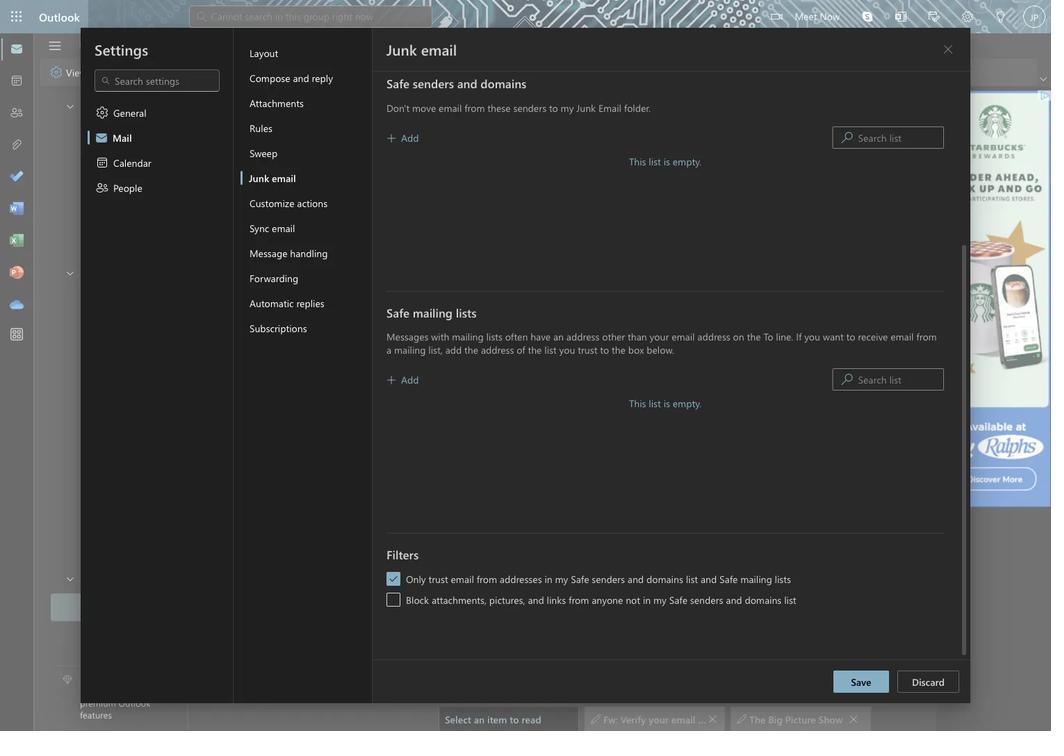 Task type: describe. For each thing, give the bounding box(es) containing it.
2 vertical spatial my
[[654, 594, 667, 607]]

to
[[764, 330, 774, 343]]

the inside message list no conversations selected list box
[[236, 290, 253, 303]]

compose
[[250, 71, 290, 84]]

1 horizontal spatial address
[[567, 330, 600, 343]]

fw:
[[604, 713, 618, 726]]

email inside filters 'element'
[[451, 573, 474, 586]]

save button
[[834, 671, 890, 693]]

add
[[446, 343, 462, 356]]

links
[[547, 594, 566, 607]]

message handling
[[250, 247, 328, 259]]

only
[[406, 573, 426, 586]]

outlook banner
[[0, 0, 1052, 33]]

meet now
[[795, 9, 840, 22]]

 fw: verify your email for coupa supplier portal
[[591, 713, 810, 726]]

outlook link
[[39, 0, 80, 33]]

junk inside junk email button
[[249, 171, 269, 184]]

from up "pictures,"
[[477, 573, 497, 586]]

compose and reply
[[250, 71, 333, 84]]

forwarding
[[250, 272, 299, 284]]

addresses
[[500, 573, 542, 586]]

to inside upgrade to microsoft 365 with premium outlook features
[[117, 674, 125, 686]]

email
[[599, 101, 622, 114]]

 send email
[[239, 149, 306, 163]]

rules button
[[241, 115, 372, 141]]

block attachments, pictures, and links from anyone not in my safe senders and domains list
[[406, 594, 797, 607]]

0 horizontal spatial 
[[708, 715, 718, 724]]

 for safe senders and domains
[[842, 132, 853, 143]]

want
[[823, 330, 844, 343]]

safe mailing lists element
[[387, 330, 945, 515]]

empty. for safe senders and domains
[[673, 155, 702, 168]]

cloud watchers button
[[236, 109, 321, 127]]

mobile®
[[246, 234, 285, 247]]

ready
[[387, 290, 412, 303]]

 button
[[41, 34, 69, 58]]

your inside messages with mailing lists often have an address other than your email address on the to line. if you want to receive email from a mailing list, add the address of the list you trust to the box below.
[[650, 330, 669, 343]]

left-rail-appbar navigation
[[3, 33, 31, 321]]

of
[[517, 343, 526, 356]]

subscriptions button
[[241, 316, 372, 341]]

for
[[698, 713, 711, 726]]

document containing settings
[[0, 0, 1052, 732]]

other
[[602, 330, 625, 343]]

rules
[[250, 121, 273, 134]]

more apps image
[[10, 328, 24, 342]]

 button for fw: verify your email for coupa supplier portal
[[708, 710, 718, 729]]

from inside messages with mailing lists often have an address other than your email address on the to line. if you want to receive email from a mailing list, add the address of the list you trust to the box below.
[[917, 330, 937, 343]]

compose and reply button
[[241, 65, 372, 90]]

application containing settings
[[0, 0, 1052, 732]]

set your advertising preferences image
[[958, 510, 969, 521]]

email inside safe senders and domains element
[[439, 101, 462, 114]]

junk email button
[[241, 166, 372, 191]]

12:01
[[369, 291, 387, 302]]

meet
[[795, 9, 818, 22]]

 for  sent items
[[83, 156, 97, 170]]

customize actions button
[[241, 191, 372, 216]]

on
[[734, 330, 745, 343]]

messages with mailing lists often have an address other than your email address on the to line. if you want to receive email from a mailing list, add the address of the list you trust to the box below.
[[387, 330, 937, 356]]

the left box
[[612, 343, 626, 356]]

junk email heading
[[387, 40, 457, 59]]

the right of
[[528, 343, 542, 356]]

settings heading
[[95, 40, 148, 59]]

view inside  view settings
[[66, 66, 87, 78]]

message
[[250, 247, 288, 259]]

excel image
[[10, 234, 24, 248]]

home inside message list no conversations selected list box
[[303, 234, 330, 247]]

 for safe mailing lists
[[387, 376, 396, 385]]

t- for mobile
[[236, 220, 246, 233]]

premium features image
[[63, 676, 72, 685]]

empty. for safe mailing lists
[[673, 397, 702, 410]]

cloud watchers 1 member
[[239, 109, 321, 138]]

from right links
[[569, 594, 589, 607]]

this list is empty. for safe senders and domains
[[629, 155, 702, 168]]


[[772, 11, 783, 22]]

 the big picture show 
[[737, 713, 859, 726]]

is for safe mailing lists
[[664, 397, 670, 410]]

an inside button
[[474, 713, 485, 726]]

add for senders
[[401, 131, 419, 144]]

view button
[[117, 33, 159, 55]]

messages
[[387, 330, 429, 343]]

coupa
[[714, 713, 742, 726]]

 button inside favorites tree item
[[58, 93, 81, 119]]

2 vertical spatial domains
[[745, 594, 782, 607]]

list inside safe senders and domains element
[[649, 155, 661, 168]]

member
[[246, 127, 277, 138]]

replies
[[297, 297, 325, 310]]

leave
[[377, 234, 402, 247]]

cloud for cloud watchers
[[236, 276, 262, 289]]

mailing inside filters 'element'
[[741, 573, 773, 586]]

rates
[[434, 234, 458, 247]]

add for mailing
[[401, 373, 419, 386]]

automatic replies
[[250, 297, 325, 310]]

1 horizontal spatial you
[[805, 330, 821, 343]]

watchers for cloud watchers
[[265, 276, 306, 289]]

home inside button
[[80, 38, 106, 50]]

from inside safe senders and domains element
[[465, 101, 485, 114]]

rising
[[404, 234, 431, 247]]

2 vertical spatial watchers
[[305, 290, 346, 303]]

upgrade
[[80, 674, 115, 686]]

automatic replies button
[[241, 291, 372, 316]]

 for  view settings
[[49, 65, 63, 79]]

the right add
[[465, 343, 479, 356]]


[[101, 76, 111, 86]]

sync
[[250, 222, 269, 234]]

 add for mailing
[[387, 373, 419, 386]]

trust inside messages with mailing lists often have an address other than your email address on the to line. if you want to receive email from a mailing list, add the address of the list you trust to the box below.
[[578, 343, 598, 356]]

 inbox
[[83, 128, 126, 142]]

if
[[797, 330, 802, 343]]

ad
[[372, 222, 380, 231]]

 inside the  
[[83, 601, 97, 615]]

 view settings
[[49, 65, 123, 79]]

block
[[406, 594, 429, 607]]


[[83, 128, 97, 142]]

sweep button
[[241, 141, 372, 166]]

0 horizontal spatial you
[[560, 343, 575, 356]]

sync email button
[[241, 216, 372, 241]]

items
[[124, 156, 147, 169]]

-
[[370, 234, 374, 247]]

box
[[629, 343, 644, 356]]


[[48, 39, 62, 53]]

t-mobile® 5g home internet - leave rising rates behind
[[236, 234, 491, 247]]

forwarding button
[[241, 266, 372, 291]]

attachments,
[[432, 594, 487, 607]]

automatic
[[250, 297, 294, 310]]

 for fw:
[[591, 715, 601, 724]]

to inside safe senders and domains element
[[549, 101, 558, 114]]

discard button
[[898, 671, 960, 693]]

an inside messages with mailing lists often have an address other than your email address on the to line. if you want to receive email from a mailing list, add the address of the list you trust to the box below.
[[554, 330, 564, 343]]

list inside messages with mailing lists often have an address other than your email address on the to line. if you want to receive email from a mailing list, add the address of the list you trust to the box below.
[[545, 343, 557, 356]]

actions
[[297, 196, 328, 209]]

word image
[[10, 202, 24, 216]]

layout button
[[241, 40, 372, 65]]

sweep
[[250, 146, 278, 159]]

2 horizontal spatial address
[[698, 330, 731, 343]]

home button
[[69, 33, 116, 55]]

anyone
[[592, 594, 623, 607]]

my inside safe senders and domains element
[[561, 101, 574, 114]]

supplier
[[745, 713, 782, 726]]

cloud for cloud watchers 1 member
[[239, 109, 270, 125]]

3  button from the top
[[58, 566, 81, 592]]

microsoft
[[80, 686, 118, 698]]


[[95, 156, 109, 170]]



Task type: vqa. For each thing, say whether or not it's contained in the screenshot.
Compose
yes



Task type: locate. For each thing, give the bounding box(es) containing it.
1 vertical spatial 
[[95, 106, 109, 120]]

0 horizontal spatial in
[[545, 573, 553, 586]]

trust inside filters 'element'
[[429, 573, 448, 586]]

lists inside filters 'element'
[[775, 573, 791, 586]]

 inside  the big picture show 
[[737, 715, 747, 724]]

1 vertical spatial this
[[629, 397, 647, 410]]

 tree item
[[51, 149, 175, 177]]

1 vertical spatial outlook
[[118, 697, 151, 710]]

favorites tree
[[51, 88, 175, 260]]

with down 'safe mailing lists'
[[431, 330, 450, 343]]

outlook up 
[[39, 9, 80, 24]]

2 this from the top
[[629, 397, 647, 410]]

this list is empty. inside safe senders and domains element
[[629, 155, 702, 168]]

message handling button
[[241, 241, 372, 266]]

this inside safe senders and domains element
[[629, 155, 647, 168]]

 inside junk email "tab panel"
[[943, 44, 954, 55]]

0 vertical spatial view
[[127, 38, 148, 50]]

junk email inside button
[[249, 171, 296, 184]]

in
[[545, 573, 553, 586], [643, 594, 651, 607]]

2 add from the top
[[401, 373, 419, 386]]

files image
[[10, 138, 24, 152]]

2 vertical spatial is
[[664, 397, 670, 410]]

5g
[[288, 234, 300, 247]]

2 horizontal spatial  button
[[938, 38, 960, 61]]

group
[[348, 290, 375, 303]]

 inside safe senders and domains element
[[842, 132, 853, 143]]

powerpoint image
[[10, 266, 24, 280]]

2  from the left
[[737, 715, 747, 724]]

layout
[[250, 46, 278, 59]]

junk down "send"
[[249, 171, 269, 184]]

1 add from the top
[[401, 131, 419, 144]]

internet
[[332, 234, 367, 247]]

this inside safe mailing lists 'element'
[[629, 397, 647, 410]]

1 vertical spatial 
[[842, 374, 853, 385]]

an left item
[[474, 713, 485, 726]]

 left only
[[389, 575, 399, 584]]

you right have
[[560, 343, 575, 356]]

 add inside safe senders and domains element
[[387, 131, 419, 144]]

cloud down cloud watchers on the top left of page
[[276, 290, 302, 303]]

to right these
[[549, 101, 558, 114]]

safe senders and domains element
[[387, 101, 945, 273]]

1 horizontal spatial with
[[431, 330, 450, 343]]

0 horizontal spatial domains
[[481, 75, 527, 91]]

pictures,
[[490, 594, 526, 607]]

1  add from the top
[[387, 131, 419, 144]]

show
[[819, 713, 843, 726]]

the inside reading pane main content
[[750, 713, 766, 726]]

0 horizontal spatial outlook
[[39, 9, 80, 24]]

your right verify in the bottom right of the page
[[649, 713, 669, 726]]

t- down t-mobile at the top left of page
[[236, 234, 246, 247]]

this down box
[[629, 397, 647, 410]]

search list field inside safe senders and domains element
[[859, 128, 944, 147]]

0 vertical spatial inbox
[[102, 129, 126, 141]]

0 vertical spatial domains
[[481, 75, 527, 91]]

0 horizontal spatial lists
[[456, 305, 477, 321]]

 up the  inbox
[[95, 106, 109, 120]]


[[387, 134, 396, 143], [387, 376, 396, 385]]

1 vertical spatial cloud
[[236, 276, 262, 289]]

with right 365
[[137, 686, 154, 698]]

address
[[567, 330, 600, 343], [698, 330, 731, 343], [481, 343, 514, 356]]

1 empty. from the top
[[673, 155, 702, 168]]

junk inside safe senders and domains element
[[577, 101, 596, 114]]

2 t- from the top
[[236, 234, 246, 247]]

message list no conversations selected list box
[[189, 213, 491, 731]]

domains
[[481, 75, 527, 91], [647, 573, 684, 586], [745, 594, 782, 607]]

 sent items
[[83, 156, 147, 170]]

don't move email from these senders to my junk email folder.
[[387, 101, 651, 114]]

1  from the top
[[389, 575, 399, 584]]

t-
[[236, 220, 246, 233], [236, 234, 246, 247]]

mailing
[[413, 305, 453, 321], [452, 330, 484, 343], [394, 343, 426, 356], [741, 573, 773, 586]]

is inside 'element'
[[664, 397, 670, 410]]

calendar image
[[10, 74, 24, 88]]

1 vertical spatial t-
[[236, 234, 246, 247]]

0 horizontal spatial with
[[137, 686, 154, 698]]

 inside 'settings' tab list
[[95, 181, 109, 195]]

 down "don't"
[[387, 134, 396, 143]]

 tree item
[[51, 177, 175, 204]]

onedrive image
[[10, 298, 24, 312]]

this list is empty. down folder.
[[629, 155, 702, 168]]

1 horizontal spatial 
[[95, 106, 109, 120]]

1 horizontal spatial home
[[303, 234, 330, 247]]

0 vertical spatial cloud
[[239, 109, 270, 125]]

1 vertical spatial empty.
[[673, 397, 702, 410]]

 add for senders
[[387, 131, 419, 144]]

safe
[[387, 75, 410, 91], [387, 305, 410, 321], [571, 573, 589, 586], [720, 573, 738, 586], [670, 594, 688, 607]]

layout group
[[224, 58, 361, 83]]

this list is empty. inside safe mailing lists 'element'
[[629, 397, 702, 410]]

in right the not
[[643, 594, 651, 607]]

1 vertical spatial lists
[[487, 330, 503, 343]]

0 vertical spatial home
[[80, 38, 106, 50]]

Search settings search field
[[111, 74, 205, 88]]

 for second '' button from the bottom of the page
[[65, 267, 76, 279]]

365
[[120, 686, 135, 698]]

filters
[[387, 547, 419, 563]]

0 vertical spatial watchers
[[273, 109, 321, 125]]

 add down a
[[387, 373, 419, 386]]

behind
[[461, 234, 491, 247]]

empty.
[[673, 155, 702, 168], [673, 397, 702, 410]]

2 this list is empty. from the top
[[629, 397, 702, 410]]

2  from the top
[[387, 376, 396, 385]]

select
[[445, 713, 471, 726]]

cloud up new
[[236, 276, 262, 289]]

0 vertical spatial this
[[629, 155, 647, 168]]

tree
[[51, 288, 175, 566]]

1 vertical spatial junk
[[577, 101, 596, 114]]

1 vertical spatial inbox
[[238, 189, 266, 204]]

this list is empty. for safe mailing lists
[[629, 397, 702, 410]]

address left on
[[698, 330, 731, 343]]

0 vertical spatial your
[[650, 330, 669, 343]]


[[83, 184, 97, 198]]

0 vertical spatial junk
[[387, 40, 417, 59]]

reply
[[312, 71, 333, 84]]

0 vertical spatial  add
[[387, 131, 419, 144]]

premium
[[80, 697, 116, 710]]

 inside  the big picture show 
[[849, 715, 859, 724]]

1 horizontal spatial junk
[[387, 40, 417, 59]]

the left new
[[236, 290, 253, 303]]


[[389, 575, 399, 584], [389, 595, 399, 605]]

 for the
[[737, 715, 747, 724]]

your
[[650, 330, 669, 343], [649, 713, 669, 726]]

junk email up safe senders and domains
[[387, 40, 457, 59]]

reading pane main content
[[433, 87, 937, 732]]

 tree item
[[51, 121, 175, 149]]

2  button from the top
[[58, 260, 81, 286]]

people
[[113, 181, 142, 194]]

0 vertical spatial t-
[[236, 220, 246, 233]]

not
[[626, 594, 641, 607]]

1  from the top
[[387, 134, 396, 143]]

 down 
[[49, 65, 63, 79]]

 for block attachments, pictures, and links from anyone not in my safe senders and domains list
[[389, 595, 399, 605]]

2 search list field from the top
[[859, 370, 944, 390]]

lists inside messages with mailing lists often have an address other than your email address on the to line. if you want to receive email from a mailing list, add the address of the list you trust to the box below.
[[487, 330, 503, 343]]

1 horizontal spatial inbox
[[238, 189, 266, 204]]

big
[[769, 713, 783, 726]]

outlook right premium at the left bottom of the page
[[118, 697, 151, 710]]

in up links
[[545, 573, 553, 586]]

outlook inside upgrade to microsoft 365 with premium outlook features
[[118, 697, 151, 710]]

home right '5g' on the top of the page
[[303, 234, 330, 247]]

1 vertical spatial 
[[65, 267, 76, 279]]

trust right only
[[429, 573, 448, 586]]

inbox up t-mobile at the top left of page
[[238, 189, 266, 204]]

picture
[[786, 713, 816, 726]]

1 vertical spatial my
[[555, 573, 569, 586]]

0 vertical spatial 
[[95, 181, 109, 195]]

address left of
[[481, 343, 514, 356]]

 button
[[938, 38, 960, 61], [708, 710, 718, 729], [844, 710, 864, 729]]

this for safe senders and domains
[[629, 155, 647, 168]]

1 this list is empty. from the top
[[629, 155, 702, 168]]

0 horizontal spatial address
[[481, 343, 514, 356]]

1 vertical spatial trust
[[429, 573, 448, 586]]

is
[[664, 155, 670, 168], [378, 290, 385, 303], [664, 397, 670, 410]]

address left other
[[567, 330, 600, 343]]

favorites tree item
[[51, 93, 175, 121]]

1 vertical spatial your
[[649, 713, 669, 726]]


[[65, 101, 76, 112], [65, 267, 76, 279], [65, 573, 76, 585]]

 left block
[[389, 595, 399, 605]]


[[943, 44, 954, 55], [708, 715, 718, 724], [849, 715, 859, 724]]

2  from the top
[[65, 267, 76, 279]]

outlook inside banner
[[39, 9, 80, 24]]

 for 
[[95, 106, 109, 120]]

settings tab list
[[81, 28, 234, 704]]

2 horizontal spatial 
[[943, 44, 954, 55]]

from
[[465, 101, 485, 114], [917, 330, 937, 343], [477, 573, 497, 586], [569, 594, 589, 607]]

view up search settings search field
[[127, 38, 148, 50]]

list,
[[429, 343, 443, 356]]

 add down "don't"
[[387, 131, 419, 144]]

now
[[820, 9, 840, 22]]

safe senders and domains
[[387, 75, 527, 91]]

tab list containing home
[[69, 33, 200, 55]]

1 vertical spatial home
[[303, 234, 330, 247]]

 button for the big picture show
[[844, 710, 864, 729]]

inbox inside message list section
[[238, 189, 266, 204]]

1 vertical spatial domains
[[647, 573, 684, 586]]

junk up "don't"
[[387, 40, 417, 59]]

an
[[554, 330, 564, 343], [474, 713, 485, 726]]

to right want
[[847, 330, 856, 343]]

0 vertical spatial is
[[664, 155, 670, 168]]

Select a conversation checkbox
[[209, 279, 236, 302]]

t-mobile
[[236, 220, 277, 233]]

this down folder.
[[629, 155, 647, 168]]

0 vertical spatial 
[[842, 132, 853, 143]]

home up  view settings
[[80, 38, 106, 50]]

1 vertical spatial  add
[[387, 373, 419, 386]]

 for '' button within the favorites tree item
[[65, 101, 76, 112]]

general
[[113, 106, 146, 119]]

0 vertical spatial empty.
[[673, 155, 702, 168]]

receive
[[858, 330, 888, 343]]

1 vertical spatial watchers
[[265, 276, 306, 289]]

 add inside safe mailing lists 'element'
[[387, 373, 419, 386]]

the
[[747, 330, 761, 343], [465, 343, 479, 356], [528, 343, 542, 356], [612, 343, 626, 356]]

dialog
[[0, 0, 1052, 732]]

document
[[0, 0, 1052, 732]]

0 vertical spatial search list field
[[859, 128, 944, 147]]

mail image
[[10, 42, 24, 56]]

you right if
[[805, 330, 821, 343]]

pm
[[389, 291, 402, 302]]

1 vertical spatial is
[[378, 290, 385, 303]]

2  from the top
[[389, 595, 399, 605]]

0 vertical spatial with
[[431, 330, 450, 343]]

0 vertical spatial my
[[561, 101, 574, 114]]

this list is empty. down below.
[[629, 397, 702, 410]]

add down messages
[[401, 373, 419, 386]]

features
[[80, 709, 112, 721]]

1
[[239, 127, 244, 138]]

folder.
[[624, 101, 651, 114]]

from right receive
[[917, 330, 937, 343]]

read
[[522, 713, 542, 726]]

1 vertical spatial 
[[389, 595, 399, 605]]

to inside select an item to read button
[[510, 713, 519, 726]]

1 horizontal spatial the
[[750, 713, 766, 726]]

item
[[488, 713, 507, 726]]

2 vertical spatial junk
[[249, 171, 269, 184]]

1 this from the top
[[629, 155, 647, 168]]

cloud inside cloud watchers 1 member
[[239, 109, 270, 125]]

view inside button
[[127, 38, 148, 50]]

email
[[421, 40, 457, 59], [439, 101, 462, 114], [283, 150, 306, 162], [272, 171, 296, 184], [272, 222, 295, 234], [672, 330, 695, 343], [891, 330, 914, 343], [451, 573, 474, 586], [672, 713, 696, 726]]

 down a
[[387, 376, 396, 385]]

2 horizontal spatial junk
[[577, 101, 596, 114]]

1  from the top
[[842, 132, 853, 143]]

 inside safe mailing lists 'element'
[[842, 374, 853, 385]]

is inside safe senders and domains element
[[664, 155, 670, 168]]

 for only trust email from addresses in my safe senders and domains list and safe mailing lists
[[389, 575, 399, 584]]

message list section
[[189, 93, 491, 731]]

1  from the left
[[591, 715, 601, 724]]

this for safe mailing lists
[[629, 397, 647, 410]]

search list field inside safe mailing lists 'element'
[[859, 370, 944, 390]]

0 horizontal spatial 
[[49, 65, 63, 79]]

12:01 pm
[[369, 291, 402, 302]]

junk email inside "tab panel"
[[387, 40, 457, 59]]

0 vertical spatial 
[[49, 65, 63, 79]]

1 vertical spatial add
[[401, 373, 419, 386]]

settings
[[95, 40, 148, 59]]

2 horizontal spatial domains
[[745, 594, 782, 607]]

1 vertical spatial the
[[750, 713, 766, 726]]

1 vertical spatial view
[[66, 66, 87, 78]]

 inside favorites tree item
[[65, 101, 76, 112]]


[[49, 65, 63, 79], [95, 106, 109, 120]]

1 horizontal spatial in
[[643, 594, 651, 607]]

3  from the top
[[65, 573, 76, 585]]

search list field for safe senders and domains
[[859, 128, 944, 147]]

the left to
[[747, 330, 761, 343]]

email inside  send email
[[283, 150, 306, 162]]

2 vertical spatial lists
[[775, 573, 791, 586]]


[[239, 149, 253, 163], [83, 156, 97, 170]]

 left fw:
[[591, 715, 601, 724]]

my right the not
[[654, 594, 667, 607]]

dialog containing settings
[[0, 0, 1052, 732]]

0 horizontal spatial home
[[80, 38, 106, 50]]

watchers for cloud watchers 1 member
[[273, 109, 321, 125]]

 inside safe senders and domains element
[[387, 134, 396, 143]]

1 horizontal spatial 
[[239, 149, 253, 163]]

 left sent
[[83, 156, 97, 170]]

is for safe senders and domains
[[664, 155, 670, 168]]

with
[[431, 330, 450, 343], [137, 686, 154, 698]]

1 horizontal spatial an
[[554, 330, 564, 343]]

1  from the top
[[65, 101, 76, 112]]

with inside upgrade to microsoft 365 with premium outlook features
[[137, 686, 154, 698]]

0 horizontal spatial inbox
[[102, 129, 126, 141]]

search list field for safe mailing lists
[[859, 370, 944, 390]]

is inside list box
[[378, 290, 385, 303]]

add inside safe senders and domains element
[[401, 131, 419, 144]]

 inside safe mailing lists 'element'
[[387, 376, 396, 385]]

1 horizontal spatial domains
[[647, 573, 684, 586]]

0 horizontal spatial the
[[236, 290, 253, 303]]

view left the settings
[[66, 66, 87, 78]]

1 vertical spatial an
[[474, 713, 485, 726]]

people image
[[10, 106, 24, 120]]

save
[[851, 676, 872, 689]]

filters element
[[387, 572, 945, 614]]

t- left sync on the left top of page
[[236, 220, 246, 233]]

trust left other
[[578, 343, 598, 356]]

your inside reading pane main content
[[649, 713, 669, 726]]

0 vertical spatial junk email
[[387, 40, 457, 59]]

 inside  tree item
[[83, 156, 97, 170]]

1  button from the top
[[58, 93, 81, 119]]

Search list field
[[859, 128, 944, 147], [859, 370, 944, 390]]

with inside messages with mailing lists often have an address other than your email address on the to line. if you want to receive email from a mailing list, add the address of the list you trust to the box below.
[[431, 330, 450, 343]]

to do image
[[10, 170, 24, 184]]

0 horizontal spatial view
[[66, 66, 87, 78]]

attachments button
[[241, 90, 372, 115]]

 inside message list section
[[239, 149, 253, 163]]

empty. inside safe mailing lists 'element'
[[673, 397, 702, 410]]

senders
[[413, 75, 454, 91], [514, 101, 547, 114], [592, 573, 625, 586], [691, 594, 724, 607]]

sync email
[[250, 222, 295, 234]]

select an item to read
[[445, 713, 542, 726]]

1 search list field from the top
[[859, 128, 944, 147]]

2  add from the top
[[387, 373, 419, 386]]

 for  send email
[[239, 149, 253, 163]]

have
[[531, 330, 551, 343]]

home
[[80, 38, 106, 50], [303, 234, 330, 247]]

empty. inside safe senders and domains element
[[673, 155, 702, 168]]

attachments
[[250, 96, 304, 109]]

0 vertical spatial 
[[387, 134, 396, 143]]

application
[[0, 0, 1052, 732]]

 inside 'settings' tab list
[[95, 106, 109, 120]]

and inside button
[[293, 71, 309, 84]]

1 horizontal spatial junk email
[[387, 40, 457, 59]]

0 horizontal spatial junk email
[[249, 171, 296, 184]]

1 vertical spatial  button
[[58, 260, 81, 286]]

1 horizontal spatial  button
[[844, 710, 864, 729]]

2 vertical spatial 
[[65, 573, 76, 585]]

line.
[[776, 330, 794, 343]]

watchers inside cloud watchers 1 member
[[273, 109, 321, 125]]

cloud watchers
[[236, 276, 306, 289]]

tab list
[[69, 33, 200, 55]]

from left these
[[465, 101, 485, 114]]

portal
[[784, 713, 810, 726]]

my left email
[[561, 101, 574, 114]]

junk left email
[[577, 101, 596, 114]]

watchers
[[273, 109, 321, 125], [265, 276, 306, 289], [305, 290, 346, 303]]

2 vertical spatial  button
[[58, 566, 81, 592]]

 inside  fw: verify your email for coupa supplier portal
[[591, 715, 601, 724]]


[[95, 131, 109, 145]]

 left "send"
[[239, 149, 253, 163]]

outlook
[[39, 9, 80, 24], [118, 697, 151, 710]]

1 vertical spatial 
[[387, 376, 396, 385]]

2 empty. from the top
[[673, 397, 702, 410]]

only trust email from addresses in my safe senders and domains list and safe mailing lists
[[406, 573, 791, 586]]

1 vertical spatial 
[[83, 601, 97, 615]]

drafts
[[102, 184, 128, 197]]

1 vertical spatial with
[[137, 686, 154, 698]]

mobile
[[246, 220, 277, 233]]

1 vertical spatial in
[[643, 594, 651, 607]]

inbox inside the  inbox
[[102, 129, 126, 141]]

to left read
[[510, 713, 519, 726]]

 left big
[[737, 715, 747, 724]]

an right have
[[554, 330, 564, 343]]

1 vertical spatial search list field
[[859, 370, 944, 390]]

junk email tab panel
[[373, 28, 971, 704]]

cloud up 1 member popup button
[[239, 109, 270, 125]]

your right than
[[650, 330, 669, 343]]

to right upgrade
[[117, 674, 125, 686]]

the left big
[[750, 713, 766, 726]]

t- for mobile®
[[236, 234, 246, 247]]

add inside safe mailing lists 'element'
[[401, 373, 419, 386]]

sent
[[102, 156, 121, 169]]

0 vertical spatial in
[[545, 573, 553, 586]]

my up links
[[555, 573, 569, 586]]

to left box
[[600, 343, 609, 356]]

1 member button
[[236, 127, 277, 138]]

calendar
[[113, 156, 151, 169]]

email inside reading pane main content
[[672, 713, 696, 726]]

0 vertical spatial an
[[554, 330, 564, 343]]

often
[[506, 330, 528, 343]]

2 vertical spatial cloud
[[276, 290, 302, 303]]

1 horizontal spatial trust
[[578, 343, 598, 356]]

 for safe mailing lists
[[842, 374, 853, 385]]

1 horizontal spatial 
[[737, 715, 747, 724]]

0 vertical spatial this list is empty.
[[629, 155, 702, 168]]

0 vertical spatial the
[[236, 290, 253, 303]]

inbox right 
[[102, 129, 126, 141]]

1 horizontal spatial outlook
[[118, 697, 151, 710]]

add down "don't"
[[401, 131, 419, 144]]

2 horizontal spatial lists
[[775, 573, 791, 586]]

junk email down  send email
[[249, 171, 296, 184]]

 for safe senders and domains
[[387, 134, 396, 143]]

a
[[387, 343, 392, 356]]

 inside the  
[[65, 573, 76, 585]]

1 t- from the top
[[236, 220, 246, 233]]

2  from the top
[[842, 374, 853, 385]]



